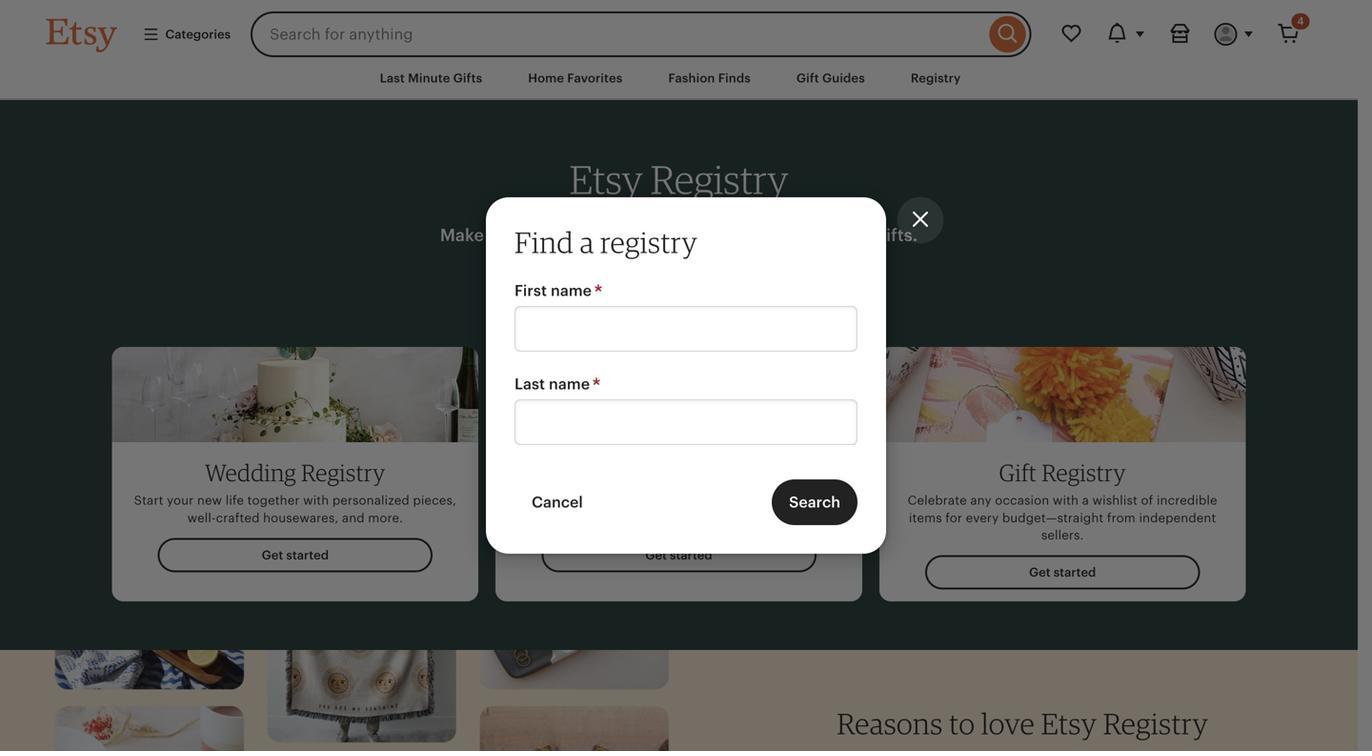 Task type: locate. For each thing, give the bounding box(es) containing it.
registry inside wedding registry start your new life together with personalized pieces, well-crafted housewares, and more.
[[301, 459, 386, 487]]

the down little
[[599, 511, 618, 525]]

0 vertical spatial the
[[675, 494, 694, 508]]

0 vertical spatial name
[[551, 282, 592, 299]]

the
[[675, 494, 694, 508], [599, 511, 618, 525]]

a inside dialog
[[580, 224, 595, 260]]

every inside gift registry celebrate any occasion with a wishlist of incredible items for every budget—straight from independent sellers.
[[966, 511, 1000, 525]]

every down any
[[966, 511, 1000, 525]]

0 horizontal spatial your
[[167, 494, 194, 508]]

1 horizontal spatial a
[[1083, 494, 1090, 508]]

1 horizontal spatial the
[[675, 494, 694, 508]]

name right last
[[549, 376, 590, 393]]

0 vertical spatial every
[[489, 225, 535, 245]]

your left little
[[572, 494, 599, 508]]

1 horizontal spatial and
[[572, 511, 595, 525]]

more.
[[368, 511, 403, 525]]

to right one
[[659, 494, 671, 508]]

registry for wedding
[[301, 459, 386, 487]]

last name
[[515, 376, 594, 393]]

1 vertical spatial items
[[910, 511, 943, 525]]

incredible
[[1157, 494, 1218, 508]]

first
[[515, 282, 547, 299]]

name for first
[[551, 282, 592, 299]]

the up cuddliest
[[675, 494, 694, 508]]

1 vertical spatial a
[[1083, 494, 1090, 508]]

name right first
[[551, 282, 592, 299]]

1 horizontal spatial your
[[572, 494, 599, 508]]

and
[[342, 511, 365, 525], [572, 511, 595, 525]]

1 horizontal spatial items
[[910, 511, 943, 525]]

with inside 'welcome your little one to the world with custom items and the cutest, cuddliest creations.'
[[735, 494, 761, 508]]

items right custom
[[813, 494, 846, 508]]

with inside wedding registry start your new life together with personalized pieces, well-crafted housewares, and more.
[[303, 494, 329, 508]]

1 horizontal spatial every
[[966, 511, 1000, 525]]

1 vertical spatial name
[[549, 376, 590, 393]]

None search field
[[251, 11, 1032, 57]]

and inside wedding registry start your new life together with personalized pieces, well-crafted housewares, and more.
[[342, 511, 365, 525]]

registry for gift
[[1042, 459, 1127, 487]]

meaningful
[[625, 225, 720, 245]]

independent
[[1140, 511, 1217, 525]]

with up budget—straight
[[1053, 494, 1079, 508]]

for
[[946, 511, 963, 525]]

with up housewares,
[[303, 494, 329, 508]]

and inside 'welcome your little one to the world with custom items and the cutest, cuddliest creations.'
[[572, 511, 595, 525]]

to
[[659, 494, 671, 508], [950, 706, 976, 741]]

wishlist
[[1093, 494, 1138, 508]]

etsy up the 'milestone'
[[570, 156, 643, 203]]

cuddliest
[[667, 511, 723, 525]]

a right find
[[580, 224, 595, 260]]

1 vertical spatial the
[[599, 511, 618, 525]]

0 horizontal spatial to
[[659, 494, 671, 508]]

0 horizontal spatial etsy
[[570, 156, 643, 203]]

little
[[602, 494, 629, 508]]

0 horizontal spatial a
[[580, 224, 595, 260]]

your up well-
[[167, 494, 194, 508]]

etsy
[[570, 156, 643, 203], [1042, 706, 1098, 741]]

find
[[515, 224, 574, 260]]

your
[[167, 494, 194, 508], [572, 494, 599, 508]]

0 vertical spatial to
[[659, 494, 671, 508]]

housewares,
[[263, 511, 339, 525]]

a left wishlist
[[1083, 494, 1090, 508]]

First name text field
[[515, 306, 858, 352]]

items down celebrate
[[910, 511, 943, 525]]

with up creations.
[[735, 494, 761, 508]]

1 vertical spatial every
[[966, 511, 1000, 525]]

registry
[[601, 224, 698, 260]]

first name
[[515, 282, 596, 299]]

2 and from the left
[[572, 511, 595, 525]]

start
[[134, 494, 164, 508]]

and down personalized
[[342, 511, 365, 525]]

cancel button
[[515, 480, 600, 525]]

welcome
[[512, 494, 568, 508]]

gifts.
[[876, 225, 918, 245]]

items
[[813, 494, 846, 508], [910, 511, 943, 525]]

etsy registry
[[570, 156, 789, 203]]

etsy right love
[[1042, 706, 1098, 741]]

love
[[982, 706, 1036, 741]]

menu bar
[[12, 57, 1347, 100]]

every right make
[[489, 225, 535, 245]]

registry inside gift registry celebrate any occasion with a wishlist of incredible items for every budget—straight from independent sellers.
[[1042, 459, 1127, 487]]

from
[[1108, 511, 1136, 525]]

items inside 'welcome your little one to the world with custom items and the cutest, cuddliest creations.'
[[813, 494, 846, 508]]

0 vertical spatial etsy
[[570, 156, 643, 203]]

1 your from the left
[[167, 494, 194, 508]]

items inside gift registry celebrate any occasion with a wishlist of incredible items for every budget—straight from independent sellers.
[[910, 511, 943, 525]]

every
[[489, 225, 535, 245], [966, 511, 1000, 525]]

find a registry dialog
[[0, 0, 1373, 751]]

to left love
[[950, 706, 976, 741]]

1 vertical spatial etsy
[[1042, 706, 1098, 741]]

banner
[[12, 0, 1347, 57]]

to inside 'welcome your little one to the world with custom items and the cutest, cuddliest creations.'
[[659, 494, 671, 508]]

with
[[724, 225, 760, 245], [303, 494, 329, 508], [735, 494, 761, 508], [1053, 494, 1079, 508]]

0 horizontal spatial and
[[342, 511, 365, 525]]

0 vertical spatial items
[[813, 494, 846, 508]]

0 vertical spatial a
[[580, 224, 595, 260]]

a
[[580, 224, 595, 260], [1083, 494, 1090, 508]]

name
[[551, 282, 592, 299], [549, 376, 590, 393]]

celebrate
[[908, 494, 968, 508]]

and left cutest,
[[572, 511, 595, 525]]

personalized
[[333, 494, 410, 508]]

life
[[226, 494, 244, 508]]

registry
[[651, 156, 789, 203], [301, 459, 386, 487], [1042, 459, 1127, 487], [1104, 706, 1209, 741]]

0 horizontal spatial items
[[813, 494, 846, 508]]

1 vertical spatial to
[[950, 706, 976, 741]]

of
[[1142, 494, 1154, 508]]

2 your from the left
[[572, 494, 599, 508]]

well-
[[187, 511, 216, 525]]

1 and from the left
[[342, 511, 365, 525]]



Task type: describe. For each thing, give the bounding box(es) containing it.
budget—straight
[[1003, 511, 1104, 525]]

cancel
[[532, 494, 583, 511]]

name for last
[[549, 376, 590, 393]]

0 horizontal spatial the
[[599, 511, 618, 525]]

last
[[515, 376, 545, 393]]

world
[[698, 494, 732, 508]]

find a registry
[[515, 224, 698, 260]]

gift registry celebrate any occasion with a wishlist of incredible items for every budget—straight from independent sellers.
[[908, 459, 1218, 543]]

gift
[[1000, 459, 1037, 487]]

search
[[790, 494, 841, 511]]

pieces,
[[413, 494, 457, 508]]

sellers.
[[1042, 528, 1085, 543]]

welcome your little one to the world with custom items and the cutest, cuddliest creations.
[[512, 494, 846, 525]]

wedding
[[205, 459, 296, 487]]

creations.
[[726, 511, 786, 525]]

make every milestone meaningful with extra-special gifts.
[[440, 225, 918, 245]]

crafted
[[216, 511, 260, 525]]

registry for etsy
[[651, 156, 789, 203]]

milestone
[[539, 225, 621, 245]]

reasons
[[837, 706, 944, 741]]

search button
[[772, 480, 858, 525]]

custom
[[764, 494, 810, 508]]

make
[[440, 225, 484, 245]]

together
[[248, 494, 300, 508]]

1 horizontal spatial to
[[950, 706, 976, 741]]

Last name text field
[[515, 400, 858, 445]]

any
[[971, 494, 992, 508]]

a inside gift registry celebrate any occasion with a wishlist of incredible items for every budget—straight from independent sellers.
[[1083, 494, 1090, 508]]

with inside gift registry celebrate any occasion with a wishlist of incredible items for every budget—straight from independent sellers.
[[1053, 494, 1079, 508]]

special
[[813, 225, 872, 245]]

your inside 'welcome your little one to the world with custom items and the cutest, cuddliest creations.'
[[572, 494, 599, 508]]

1 horizontal spatial etsy
[[1042, 706, 1098, 741]]

occasion
[[996, 494, 1050, 508]]

extra-
[[764, 225, 813, 245]]

with left extra-
[[724, 225, 760, 245]]

cutest,
[[622, 511, 663, 525]]

one
[[633, 494, 655, 508]]

reasons to love etsy registry
[[837, 706, 1209, 741]]

0 horizontal spatial every
[[489, 225, 535, 245]]

your inside wedding registry start your new life together with personalized pieces, well-crafted housewares, and more.
[[167, 494, 194, 508]]

new
[[197, 494, 222, 508]]

wedding registry start your new life together with personalized pieces, well-crafted housewares, and more.
[[134, 459, 457, 525]]



Task type: vqa. For each thing, say whether or not it's contained in the screenshot.
Last name text field
yes



